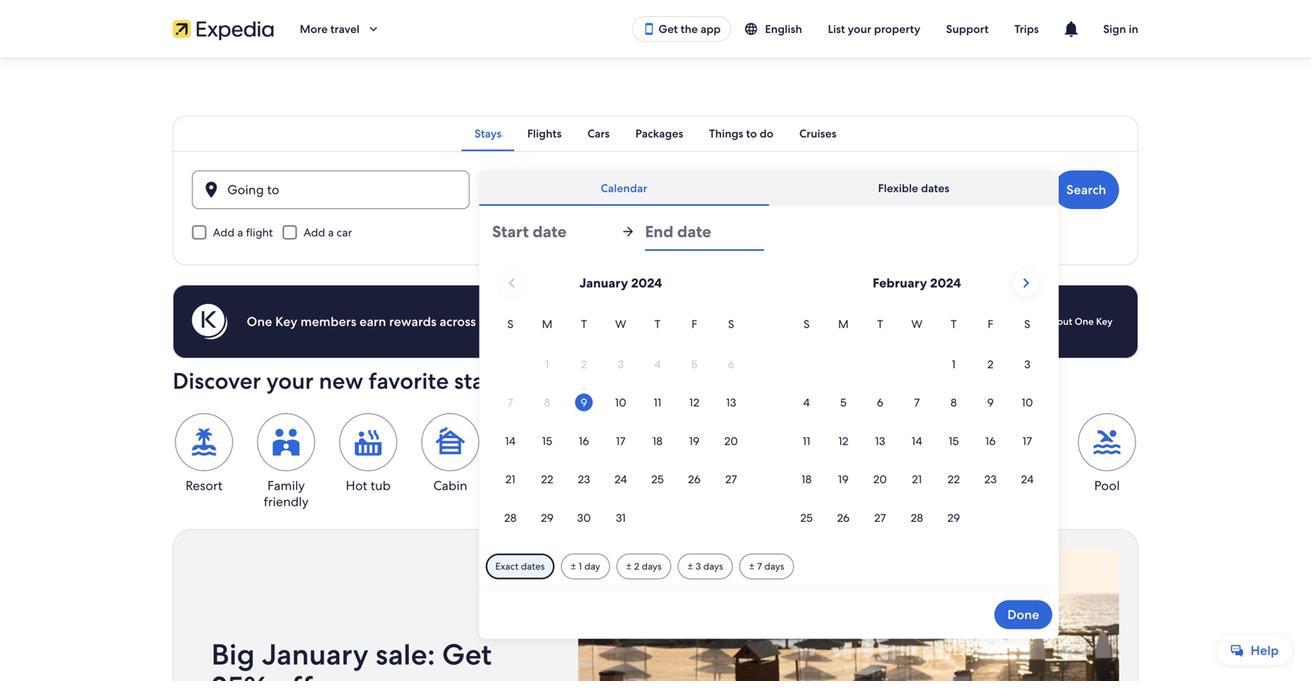 Task type: locate. For each thing, give the bounding box(es) containing it.
1 horizontal spatial get
[[659, 22, 678, 36]]

1 vertical spatial tab list
[[479, 171, 1059, 206]]

18
[[653, 434, 663, 449], [802, 473, 812, 487]]

key left members
[[275, 313, 297, 330]]

1 horizontal spatial 2
[[988, 357, 994, 372]]

today element
[[575, 394, 593, 412]]

11 button down 4 button
[[788, 423, 825, 460]]

0 horizontal spatial 25
[[651, 473, 664, 487]]

1 vertical spatial 25
[[800, 511, 813, 525]]

25 for the bottommost 25 button
[[800, 511, 813, 525]]

application
[[492, 264, 1046, 538]]

14 up pet friendly
[[505, 434, 516, 449]]

date right end
[[677, 221, 711, 242]]

1 horizontal spatial 24
[[1021, 473, 1034, 487]]

26 inside january 2024 element
[[688, 473, 701, 487]]

0 vertical spatial 25
[[651, 473, 664, 487]]

0 horizontal spatial 15 button
[[529, 423, 566, 460]]

2 days from the left
[[703, 561, 723, 573]]

m for february 2024
[[838, 317, 849, 332]]

1 horizontal spatial 26
[[837, 511, 850, 525]]

0 horizontal spatial 11
[[654, 396, 661, 410]]

1 vertical spatial 13
[[875, 434, 885, 449]]

t left and
[[581, 317, 587, 332]]

16 button down 8 button
[[972, 423, 1009, 460]]

0 horizontal spatial 16 button
[[566, 423, 602, 460]]

0 horizontal spatial your
[[266, 367, 314, 396]]

11 right today element
[[654, 396, 661, 410]]

18 button
[[639, 423, 676, 460], [788, 461, 825, 498]]

discover your new favorite stay
[[173, 367, 496, 396]]

1 vertical spatial 20
[[873, 473, 887, 487]]

17 button up spa
[[1009, 423, 1046, 460]]

1 vertical spatial 19
[[838, 473, 849, 487]]

friendly
[[264, 494, 309, 511], [510, 494, 555, 511]]

1 17 from the left
[[616, 434, 626, 449]]

6 button
[[862, 385, 899, 421]]

w inside january 2024 element
[[615, 317, 626, 332]]

one left members
[[247, 313, 272, 330]]

1 24 button from the left
[[602, 461, 639, 498]]

1 horizontal spatial 2024
[[930, 275, 961, 292]]

1 horizontal spatial 10 button
[[1009, 385, 1046, 421]]

discover
[[173, 367, 261, 396]]

27 inside january 2024 element
[[725, 473, 737, 487]]

0 horizontal spatial 9 button
[[566, 385, 602, 421]]

9 for 2nd 9 button
[[987, 396, 994, 410]]

10 inside "february 2024" 'element'
[[1022, 396, 1033, 410]]

0 horizontal spatial 7
[[757, 561, 762, 573]]

± left day on the bottom
[[571, 561, 576, 573]]

0 horizontal spatial 20 button
[[713, 423, 750, 460]]

1 horizontal spatial dates
[[921, 181, 949, 196]]

ocean
[[595, 478, 634, 495]]

1 2024 from the left
[[631, 275, 662, 292]]

10
[[615, 396, 626, 410], [1022, 396, 1033, 410]]

2 23 button from the left
[[972, 461, 1009, 498]]

0 horizontal spatial date
[[533, 221, 567, 242]]

1 22 button from the left
[[529, 461, 566, 498]]

0 horizontal spatial dates
[[521, 561, 545, 573]]

28 down pet friendly
[[504, 511, 517, 525]]

days for ± 7 days
[[764, 561, 784, 573]]

20 button up all inclusive
[[713, 423, 750, 460]]

1 horizontal spatial 27
[[874, 511, 886, 525]]

22 button left spa
[[935, 461, 972, 498]]

1 15 from the left
[[542, 434, 552, 449]]

1 21 from the left
[[505, 473, 515, 487]]

0 vertical spatial 25 button
[[639, 461, 676, 498]]

11 button
[[639, 385, 676, 421], [788, 423, 825, 460]]

23 button left spa
[[972, 461, 1009, 498]]

2 14 button from the left
[[899, 423, 935, 460]]

list your property
[[828, 22, 920, 36]]

2 add from the left
[[304, 225, 325, 240]]

0 vertical spatial get
[[659, 22, 678, 36]]

2024 right "february"
[[930, 275, 961, 292]]

14
[[505, 434, 516, 449], [912, 434, 922, 449]]

23 inside january 2024 element
[[578, 473, 590, 487]]

11
[[654, 396, 661, 410], [803, 434, 810, 449]]

23 button up 30 button
[[566, 461, 602, 498]]

sign in
[[1103, 22, 1138, 36]]

3 right ± 2 days
[[696, 561, 701, 573]]

3 s from the left
[[804, 317, 810, 332]]

13 down 6
[[875, 434, 885, 449]]

0 horizontal spatial 13 button
[[713, 385, 750, 421]]

25 button
[[639, 461, 676, 498], [788, 500, 825, 537]]

1 horizontal spatial 11
[[803, 434, 810, 449]]

18 for the left 18 button
[[653, 434, 663, 449]]

1 horizontal spatial 28
[[911, 511, 923, 525]]

11 down 4
[[803, 434, 810, 449]]

24 button
[[602, 461, 639, 498], [1009, 461, 1046, 498]]

rewards
[[389, 313, 437, 330]]

0 vertical spatial tab list
[[173, 116, 1138, 151]]

16 right chalet "button"
[[985, 434, 996, 449]]

0 horizontal spatial m
[[542, 317, 553, 332]]

25 for topmost 25 button
[[651, 473, 664, 487]]

get inside big january sale: get 25% off or more
[[442, 636, 492, 674]]

0 vertical spatial 20 button
[[713, 423, 750, 460]]

16 inside january 2024 element
[[579, 434, 589, 449]]

27 button
[[713, 461, 750, 498], [862, 500, 899, 537]]

16 button
[[566, 423, 602, 460], [972, 423, 1009, 460]]

exact
[[495, 561, 519, 573]]

0 vertical spatial 13 button
[[713, 385, 750, 421]]

18 left house­boat
[[802, 473, 812, 487]]

1 vertical spatial 12 button
[[825, 423, 862, 460]]

m inside "february 2024" 'element'
[[838, 317, 849, 332]]

14 inside january 2024 element
[[505, 434, 516, 449]]

a for car
[[328, 225, 334, 240]]

2 w from the left
[[911, 317, 923, 332]]

10 down the 3 button
[[1022, 396, 1033, 410]]

things to do
[[709, 126, 774, 141]]

0 horizontal spatial 13
[[726, 396, 736, 410]]

all
[[689, 478, 704, 495]]

11 inside january 2024 element
[[654, 396, 661, 410]]

1 horizontal spatial 28 button
[[899, 500, 935, 537]]

key
[[275, 313, 297, 330], [1096, 316, 1113, 328]]

dates for exact dates
[[521, 561, 545, 573]]

2 friendly from the left
[[510, 494, 555, 511]]

0 horizontal spatial 15
[[542, 434, 552, 449]]

cruises link
[[786, 116, 849, 151]]

19 up all
[[689, 434, 700, 449]]

1 days from the left
[[642, 561, 662, 573]]

2 29 from the left
[[947, 511, 960, 525]]

0 horizontal spatial 21 button
[[492, 461, 529, 498]]

january inside big january sale: get 25% off or more
[[262, 636, 369, 674]]

7 right '± 3 days' at the bottom right of page
[[757, 561, 762, 573]]

1 horizontal spatial 3
[[1024, 357, 1031, 372]]

29 for 1st 29 button from right
[[947, 511, 960, 525]]

9 for 1st 9 button
[[581, 396, 587, 410]]

0 horizontal spatial 14 button
[[492, 423, 529, 460]]

0 horizontal spatial 23
[[578, 473, 590, 487]]

2 inside 2 button
[[988, 357, 994, 372]]

12 inside january 2024 element
[[689, 396, 699, 410]]

11 for the bottom 11 button
[[803, 434, 810, 449]]

flexible
[[878, 181, 918, 196]]

1 add from the left
[[213, 225, 235, 240]]

and
[[606, 313, 629, 330]]

dates inside tab list
[[921, 181, 949, 196]]

1 horizontal spatial add
[[304, 225, 325, 240]]

25 button left all
[[639, 461, 676, 498]]

2 16 from the left
[[985, 434, 996, 449]]

0 horizontal spatial 20
[[724, 434, 738, 449]]

±
[[571, 561, 576, 573], [626, 561, 632, 573], [687, 561, 693, 573], [749, 561, 755, 573]]

1 a from the left
[[237, 225, 243, 240]]

2 9 from the left
[[987, 396, 994, 410]]

12
[[689, 396, 699, 410], [838, 434, 848, 449]]

big january sale: get 25% off or more
[[211, 636, 492, 682]]

2 right day on the bottom
[[634, 561, 639, 573]]

previous month image
[[502, 274, 521, 293]]

29 inside january 2024 element
[[541, 511, 554, 525]]

19 button down 5 button
[[825, 461, 862, 498]]

19 button
[[676, 423, 713, 460], [825, 461, 862, 498]]

9 inside today element
[[581, 396, 587, 410]]

29 button down chalet
[[935, 500, 972, 537]]

15 button up pet
[[529, 423, 566, 460]]

0 vertical spatial 18
[[653, 434, 663, 449]]

2 s from the left
[[728, 317, 734, 332]]

1 vertical spatial 25 button
[[788, 500, 825, 537]]

11 inside "february 2024" 'element'
[[803, 434, 810, 449]]

12 up the 'all inclusive' button
[[689, 396, 699, 410]]

1 vertical spatial 27 button
[[862, 500, 899, 537]]

29 down chalet
[[947, 511, 960, 525]]

tab list
[[173, 116, 1138, 151], [479, 171, 1059, 206]]

communication center icon image
[[1061, 19, 1081, 39]]

0 vertical spatial dates
[[921, 181, 949, 196]]

21 inside january 2024 element
[[505, 473, 515, 487]]

29 button
[[529, 500, 566, 537], [935, 500, 972, 537]]

26 up inclusive
[[688, 473, 701, 487]]

f right vrbo
[[691, 317, 697, 332]]

add left flight
[[213, 225, 235, 240]]

0 horizontal spatial w
[[615, 317, 626, 332]]

20 inside 'element'
[[873, 473, 887, 487]]

1 vertical spatial 12
[[838, 434, 848, 449]]

14 down 7 button
[[912, 434, 922, 449]]

0 horizontal spatial 3
[[696, 561, 701, 573]]

w for february
[[911, 317, 923, 332]]

list your property link
[[815, 14, 933, 43]]

20 for the rightmost 20 button
[[873, 473, 887, 487]]

13 button inside "february 2024" 'element'
[[862, 423, 899, 460]]

± right ± 2 days
[[687, 561, 693, 573]]

your inside big january sale: get 25% off or more main content
[[266, 367, 314, 396]]

application containing january 2024
[[492, 264, 1046, 538]]

travel
[[330, 22, 360, 36]]

28 down chalet "button"
[[911, 511, 923, 525]]

1 16 from the left
[[579, 434, 589, 449]]

1 vertical spatial 13 button
[[862, 423, 899, 460]]

1 horizontal spatial 23 button
[[972, 461, 1009, 498]]

one
[[247, 313, 272, 330], [1075, 316, 1094, 328]]

23 left ocean
[[578, 473, 590, 487]]

17 inside "february 2024" 'element'
[[1023, 434, 1032, 449]]

1 horizontal spatial 9 button
[[972, 385, 1009, 421]]

26 inside "february 2024" 'element'
[[837, 511, 850, 525]]

2 15 from the left
[[949, 434, 959, 449]]

1 14 button from the left
[[492, 423, 529, 460]]

21 for first 21 button
[[505, 473, 515, 487]]

2 date from the left
[[677, 221, 711, 242]]

21 button right cabin
[[492, 461, 529, 498]]

0 horizontal spatial 2024
[[631, 275, 662, 292]]

0 horizontal spatial 19
[[689, 434, 700, 449]]

1 vertical spatial dates
[[521, 561, 545, 573]]

1 horizontal spatial one
[[1075, 316, 1094, 328]]

days left '± 3 days' at the bottom right of page
[[642, 561, 662, 573]]

trailing image
[[366, 22, 381, 36]]

property
[[874, 22, 920, 36]]

1 horizontal spatial 19 button
[[825, 461, 862, 498]]

1 22 from the left
[[541, 473, 553, 487]]

0 horizontal spatial 26
[[688, 473, 701, 487]]

10 right today element
[[615, 396, 626, 410]]

stays
[[475, 126, 501, 141]]

23
[[578, 473, 590, 487], [984, 473, 997, 487]]

19 button up all
[[676, 423, 713, 460]]

25 inside january 2024 element
[[651, 473, 664, 487]]

19 down 5 button
[[838, 473, 849, 487]]

next month image
[[1016, 274, 1036, 293]]

1 horizontal spatial days
[[703, 561, 723, 573]]

1 f from the left
[[691, 317, 697, 332]]

21 left chalet
[[912, 473, 922, 487]]

friendly left hot
[[264, 494, 309, 511]]

17 up ocean
[[616, 434, 626, 449]]

18 left the 'all inclusive' button
[[653, 434, 663, 449]]

1 horizontal spatial 18
[[802, 473, 812, 487]]

or
[[320, 668, 348, 682]]

1 28 button from the left
[[492, 500, 529, 537]]

0 horizontal spatial 27 button
[[713, 461, 750, 498]]

26 down house­boat
[[837, 511, 850, 525]]

23 left spa
[[984, 473, 997, 487]]

w down "february 2024" on the top of the page
[[911, 317, 923, 332]]

0 horizontal spatial 18
[[653, 434, 663, 449]]

0 vertical spatial 11 button
[[639, 385, 676, 421]]

3 right 2 button on the right bottom of the page
[[1024, 357, 1031, 372]]

13
[[726, 396, 736, 410], [875, 434, 885, 449]]

w inside "february 2024" 'element'
[[911, 317, 923, 332]]

27 down house­boat
[[874, 511, 886, 525]]

28 inside "february 2024" 'element'
[[911, 511, 923, 525]]

1 23 from the left
[[578, 473, 590, 487]]

1 14 from the left
[[505, 434, 516, 449]]

w left vrbo
[[615, 317, 626, 332]]

16 inside "february 2024" 'element'
[[985, 434, 996, 449]]

4 ± from the left
[[749, 561, 755, 573]]

exact dates
[[495, 561, 545, 573]]

days for ± 2 days
[[642, 561, 662, 573]]

9 button right 8
[[972, 385, 1009, 421]]

t down "february"
[[877, 317, 883, 332]]

9 right 8 button
[[987, 396, 994, 410]]

dates right flexible
[[921, 181, 949, 196]]

16 down today element
[[579, 434, 589, 449]]

more travel
[[300, 22, 360, 36]]

29
[[541, 511, 554, 525], [947, 511, 960, 525]]

1 vertical spatial january
[[262, 636, 369, 674]]

20 button left chalet
[[862, 461, 899, 498]]

29 inside "february 2024" 'element'
[[947, 511, 960, 525]]

24 button up 31 button
[[602, 461, 639, 498]]

a left "car" at the left top of the page
[[328, 225, 334, 240]]

2 f from the left
[[988, 317, 993, 332]]

2 10 from the left
[[1022, 396, 1033, 410]]

your right list
[[848, 22, 871, 36]]

done
[[1007, 607, 1039, 624]]

2 a from the left
[[328, 225, 334, 240]]

2 2024 from the left
[[930, 275, 961, 292]]

28 button down pet
[[492, 500, 529, 537]]

date inside 'button'
[[533, 221, 567, 242]]

22 button up 30 button
[[529, 461, 566, 498]]

28 button
[[492, 500, 529, 537], [899, 500, 935, 537]]

14 button up pet
[[492, 423, 529, 460]]

23 button
[[566, 461, 602, 498], [972, 461, 1009, 498]]

2024 up vrbo
[[631, 275, 662, 292]]

1 28 from the left
[[504, 511, 517, 525]]

2024 for january 2024
[[631, 275, 662, 292]]

friendly for family
[[264, 494, 309, 511]]

17 button up ocean
[[602, 423, 639, 460]]

28
[[504, 511, 517, 525], [911, 511, 923, 525]]

28 button down chalet
[[899, 500, 935, 537]]

f inside january 2024 element
[[691, 317, 697, 332]]

1 9 from the left
[[581, 396, 587, 410]]

1 horizontal spatial 17
[[1023, 434, 1032, 449]]

2 24 from the left
[[1021, 473, 1034, 487]]

a left flight
[[237, 225, 243, 240]]

2 ± from the left
[[626, 561, 632, 573]]

1 horizontal spatial 25
[[800, 511, 813, 525]]

your
[[848, 22, 871, 36], [266, 367, 314, 396]]

t up 1 button
[[951, 317, 957, 332]]

2 22 from the left
[[948, 473, 960, 487]]

24 button left pool
[[1009, 461, 1046, 498]]

± for ± 2 days
[[626, 561, 632, 573]]

1 horizontal spatial 29 button
[[935, 500, 972, 537]]

13 inside "february 2024" 'element'
[[875, 434, 885, 449]]

15 inside "february 2024" 'element'
[[949, 434, 959, 449]]

days
[[642, 561, 662, 573], [703, 561, 723, 573], [764, 561, 784, 573]]

22
[[541, 473, 553, 487], [948, 473, 960, 487]]

10 button down the 3 button
[[1009, 385, 1046, 421]]

21 button right house­boat
[[899, 461, 935, 498]]

date inside button
[[677, 221, 711, 242]]

tab list down do
[[479, 171, 1059, 206]]

2 10 button from the left
[[1009, 385, 1046, 421]]

18 inside "february 2024" 'element'
[[802, 473, 812, 487]]

pool
[[1094, 478, 1120, 495]]

1 date from the left
[[533, 221, 567, 242]]

0 horizontal spatial 9
[[581, 396, 587, 410]]

one right the about
[[1075, 316, 1094, 328]]

date
[[533, 221, 567, 242], [677, 221, 711, 242]]

1 10 from the left
[[615, 396, 626, 410]]

1 friendly from the left
[[264, 494, 309, 511]]

date for end date
[[677, 221, 711, 242]]

1 inside button
[[952, 357, 956, 372]]

15 down 8
[[949, 434, 959, 449]]

26 button
[[676, 461, 713, 498], [825, 500, 862, 537]]

small image
[[744, 22, 765, 36]]

10 button right today element
[[602, 385, 639, 421]]

1 horizontal spatial a
[[328, 225, 334, 240]]

w
[[615, 317, 626, 332], [911, 317, 923, 332]]

29 button down pet
[[529, 500, 566, 537]]

0 horizontal spatial f
[[691, 317, 697, 332]]

27 inside "february 2024" 'element'
[[874, 511, 886, 525]]

m right expedia,
[[542, 317, 553, 332]]

date right 'start'
[[533, 221, 567, 242]]

resort button
[[173, 414, 235, 495]]

15 up pet friendly
[[542, 434, 552, 449]]

friendly left 30 button
[[510, 494, 555, 511]]

f inside "february 2024" 'element'
[[988, 317, 993, 332]]

your left new
[[266, 367, 314, 396]]

2 23 from the left
[[984, 473, 997, 487]]

15 button down 8 button
[[935, 423, 972, 460]]

1 horizontal spatial m
[[838, 317, 849, 332]]

application inside big january sale: get 25% off or more main content
[[492, 264, 1046, 538]]

date for start date
[[533, 221, 567, 242]]

1 vertical spatial 3
[[696, 561, 701, 573]]

1 horizontal spatial 18 button
[[788, 461, 825, 498]]

17 for 2nd 17 button from the right
[[616, 434, 626, 449]]

1
[[952, 357, 956, 372], [579, 561, 582, 573]]

14 button down 7 button
[[899, 423, 935, 460]]

2024 for february 2024
[[930, 275, 961, 292]]

7 left 8
[[914, 396, 920, 410]]

2 17 button from the left
[[1009, 423, 1046, 460]]

0 vertical spatial 19 button
[[676, 423, 713, 460]]

27 right all
[[725, 473, 737, 487]]

30
[[577, 511, 591, 525]]

1 horizontal spatial 9
[[987, 396, 994, 410]]

13 up the 'all inclusive' button
[[726, 396, 736, 410]]

pool button
[[1076, 414, 1138, 495]]

13 button down 6 button
[[862, 423, 899, 460]]

12 down 5 button
[[838, 434, 848, 449]]

9 button right "pet friendly" button
[[566, 385, 602, 421]]

1 ± from the left
[[571, 561, 576, 573]]

2
[[988, 357, 994, 372], [634, 561, 639, 573]]

1 horizontal spatial 22 button
[[935, 461, 972, 498]]

1 horizontal spatial 21
[[912, 473, 922, 487]]

1 29 from the left
[[541, 511, 554, 525]]

2 right 1 button
[[988, 357, 994, 372]]

cabin
[[433, 478, 467, 495]]

learn about one key link
[[1013, 309, 1119, 335]]

2 21 from the left
[[912, 473, 922, 487]]

get right download the app button image
[[659, 22, 678, 36]]

tab list up calendar link
[[173, 116, 1138, 151]]

17 inside january 2024 element
[[616, 434, 626, 449]]

0 horizontal spatial 23 button
[[566, 461, 602, 498]]

0 vertical spatial 20
[[724, 434, 738, 449]]

± right '± 3 days' at the bottom right of page
[[749, 561, 755, 573]]

1 w from the left
[[615, 317, 626, 332]]

car
[[337, 225, 352, 240]]

1 24 from the left
[[614, 473, 627, 487]]

1 horizontal spatial 20
[[873, 473, 887, 487]]

± for ± 7 days
[[749, 561, 755, 573]]

start date
[[492, 221, 567, 242]]

1 horizontal spatial 25 button
[[788, 500, 825, 537]]

11 for 11 button to the left
[[654, 396, 661, 410]]

0 vertical spatial 1
[[952, 357, 956, 372]]

0 horizontal spatial 27
[[725, 473, 737, 487]]

m up 5 button
[[838, 317, 849, 332]]

21 inside "february 2024" 'element'
[[912, 473, 922, 487]]

± for ± 3 days
[[687, 561, 693, 573]]

hotels.com,
[[533, 313, 603, 330]]

9 inside "february 2024" 'element'
[[987, 396, 994, 410]]

18 inside january 2024 element
[[653, 434, 663, 449]]

1 horizontal spatial 22
[[948, 473, 960, 487]]

3 days from the left
[[764, 561, 784, 573]]

2 16 button from the left
[[972, 423, 1009, 460]]

2 17 from the left
[[1023, 434, 1032, 449]]

2 21 button from the left
[[899, 461, 935, 498]]

days left ± 7 days
[[703, 561, 723, 573]]

1 horizontal spatial date
[[677, 221, 711, 242]]

24 up the view
[[614, 473, 627, 487]]

2 14 from the left
[[912, 434, 922, 449]]

t
[[581, 317, 587, 332], [655, 317, 661, 332], [877, 317, 883, 332], [951, 317, 957, 332]]

5 button
[[825, 385, 862, 421]]

chalet
[[924, 478, 962, 495]]

favorite
[[369, 367, 449, 396]]

1 horizontal spatial 1
[[952, 357, 956, 372]]

1 vertical spatial 26 button
[[825, 500, 862, 537]]

25 inside "february 2024" 'element'
[[800, 511, 813, 525]]

1 horizontal spatial w
[[911, 317, 923, 332]]

0 vertical spatial 27
[[725, 473, 737, 487]]

19 inside january 2024 element
[[689, 434, 700, 449]]

24 left pool
[[1021, 473, 1034, 487]]

flexible dates
[[878, 181, 949, 196]]

family
[[267, 478, 305, 495]]

m inside january 2024 element
[[542, 317, 553, 332]]

0 horizontal spatial key
[[275, 313, 297, 330]]

3 ± from the left
[[687, 561, 693, 573]]

1 m from the left
[[542, 317, 553, 332]]

20 for 20 button to the top
[[724, 434, 738, 449]]

22 button
[[529, 461, 566, 498], [935, 461, 972, 498]]

29 down pet friendly
[[541, 511, 554, 525]]

2 28 from the left
[[911, 511, 923, 525]]

1 vertical spatial 11
[[803, 434, 810, 449]]

2 m from the left
[[838, 317, 849, 332]]

1 horizontal spatial 16
[[985, 434, 996, 449]]



Task type: vqa. For each thing, say whether or not it's contained in the screenshot.
travel
yes



Task type: describe. For each thing, give the bounding box(es) containing it.
search
[[1066, 181, 1106, 198]]

support
[[946, 22, 989, 36]]

13 button inside january 2024 element
[[713, 385, 750, 421]]

1 vertical spatial 18 button
[[788, 461, 825, 498]]

5
[[840, 396, 847, 410]]

1 vertical spatial 11 button
[[788, 423, 825, 460]]

0 horizontal spatial 11 button
[[639, 385, 676, 421]]

your for list
[[848, 22, 871, 36]]

16 for 1st 16 button from the right
[[985, 434, 996, 449]]

app
[[701, 22, 721, 36]]

start date button
[[492, 212, 611, 251]]

1 9 button from the left
[[566, 385, 602, 421]]

all inclusive button
[[665, 414, 728, 511]]

2 29 button from the left
[[935, 500, 972, 537]]

january inside 'application'
[[579, 275, 628, 292]]

add a car
[[304, 225, 352, 240]]

search button
[[1054, 171, 1119, 209]]

big january sale: get 25% off or more main content
[[0, 58, 1311, 682]]

1 21 button from the left
[[492, 461, 529, 498]]

1 15 button from the left
[[529, 423, 566, 460]]

do
[[760, 126, 774, 141]]

2 22 button from the left
[[935, 461, 972, 498]]

6
[[877, 396, 883, 410]]

f for january 2024
[[691, 317, 697, 332]]

7 button
[[899, 385, 935, 421]]

new
[[319, 367, 363, 396]]

more travel button
[[287, 14, 393, 43]]

family friendly button
[[255, 414, 318, 511]]

get the app
[[659, 22, 721, 36]]

22 inside "february 2024" 'element'
[[948, 473, 960, 487]]

27 for the top 27 button
[[725, 473, 737, 487]]

1 horizontal spatial 27 button
[[862, 500, 899, 537]]

expedia logo image
[[173, 18, 274, 40]]

hot tub button
[[337, 414, 400, 495]]

spa button
[[994, 414, 1056, 495]]

2 28 button from the left
[[899, 500, 935, 537]]

1 10 button from the left
[[602, 385, 639, 421]]

1 17 button from the left
[[602, 423, 639, 460]]

flights
[[527, 126, 562, 141]]

day
[[584, 561, 600, 573]]

more
[[355, 668, 425, 682]]

resort
[[186, 478, 223, 495]]

february 2024 element
[[788, 316, 1046, 538]]

stays link
[[462, 116, 514, 151]]

directional image
[[621, 225, 635, 239]]

done button
[[995, 601, 1052, 630]]

trips
[[1014, 22, 1039, 36]]

all inclusive
[[672, 478, 722, 511]]

13 inside january 2024 element
[[726, 396, 736, 410]]

key inside "link"
[[1096, 316, 1113, 328]]

add for add a flight
[[213, 225, 235, 240]]

get the app link
[[632, 16, 731, 42]]

m for january 2024
[[542, 317, 553, 332]]

29 for second 29 button from the right
[[541, 511, 554, 525]]

22 inside january 2024 element
[[541, 473, 553, 487]]

18 for 18 button to the bottom
[[802, 473, 812, 487]]

0 horizontal spatial 18 button
[[639, 423, 676, 460]]

1 horizontal spatial 20 button
[[862, 461, 899, 498]]

your for discover
[[266, 367, 314, 396]]

calendar
[[601, 181, 647, 196]]

0 horizontal spatial one
[[247, 313, 272, 330]]

1 vertical spatial 19 button
[[825, 461, 862, 498]]

2 15 button from the left
[[935, 423, 972, 460]]

1 23 button from the left
[[566, 461, 602, 498]]

cruises
[[799, 126, 837, 141]]

family friendly
[[264, 478, 309, 511]]

one key members earn rewards across expedia, hotels.com, and vrbo
[[247, 313, 661, 330]]

ocean view button
[[583, 414, 646, 511]]

cars link
[[575, 116, 623, 151]]

list
[[828, 22, 845, 36]]

house­boat button
[[829, 414, 892, 511]]

tab list containing calendar
[[479, 171, 1059, 206]]

0 vertical spatial 26 button
[[676, 461, 713, 498]]

end
[[645, 221, 673, 242]]

the
[[681, 22, 698, 36]]

to
[[746, 126, 757, 141]]

about
[[1046, 316, 1072, 328]]

download the app button image
[[642, 23, 655, 35]]

± 3 days
[[687, 561, 723, 573]]

vrbo
[[632, 313, 661, 330]]

pet
[[523, 478, 542, 495]]

spa
[[1014, 478, 1036, 495]]

things
[[709, 126, 743, 141]]

start
[[492, 221, 529, 242]]

hot
[[346, 478, 367, 495]]

24 inside 'element'
[[1021, 473, 1034, 487]]

3 inside button
[[1024, 357, 1031, 372]]

flexible dates link
[[769, 171, 1059, 206]]

1 29 button from the left
[[529, 500, 566, 537]]

sign
[[1103, 22, 1126, 36]]

3 button
[[1009, 346, 1046, 383]]

dates for flexible dates
[[921, 181, 949, 196]]

4 s from the left
[[1024, 317, 1030, 332]]

27 for right 27 button
[[874, 511, 886, 525]]

members
[[300, 313, 356, 330]]

19 inside "february 2024" 'element'
[[838, 473, 849, 487]]

f for february 2024
[[988, 317, 993, 332]]

17 for first 17 button from right
[[1023, 434, 1032, 449]]

12 inside "february 2024" 'element'
[[838, 434, 848, 449]]

3 t from the left
[[877, 317, 883, 332]]

± 7 days
[[749, 561, 784, 573]]

2 24 button from the left
[[1009, 461, 1046, 498]]

add a flight
[[213, 225, 273, 240]]

february
[[873, 275, 927, 292]]

2 9 button from the left
[[972, 385, 1009, 421]]

4 button
[[788, 385, 825, 421]]

1 t from the left
[[581, 317, 587, 332]]

friendly for pet
[[510, 494, 555, 511]]

± 1 day
[[571, 561, 600, 573]]

2 button
[[972, 346, 1009, 383]]

25%
[[211, 668, 268, 682]]

10 inside january 2024 element
[[615, 396, 626, 410]]

english button
[[731, 14, 815, 43]]

0 horizontal spatial 19 button
[[676, 423, 713, 460]]

things to do link
[[696, 116, 786, 151]]

a for flight
[[237, 225, 243, 240]]

learn
[[1019, 316, 1044, 328]]

15 inside january 2024 element
[[542, 434, 552, 449]]

28 inside january 2024 element
[[504, 511, 517, 525]]

0 horizontal spatial 2
[[634, 561, 639, 573]]

0 horizontal spatial 12 button
[[676, 385, 713, 421]]

learn about one key
[[1019, 316, 1113, 328]]

in
[[1129, 22, 1138, 36]]

end date
[[645, 221, 711, 242]]

big
[[211, 636, 255, 674]]

21 for second 21 button from left
[[912, 473, 922, 487]]

pet friendly button
[[501, 414, 564, 511]]

chalet button
[[912, 414, 974, 495]]

0 vertical spatial 27 button
[[713, 461, 750, 498]]

days for ± 3 days
[[703, 561, 723, 573]]

earn
[[359, 313, 386, 330]]

february 2024
[[873, 275, 961, 292]]

4
[[803, 396, 810, 410]]

more
[[300, 22, 328, 36]]

26 for the rightmost 26 button
[[837, 511, 850, 525]]

0 horizontal spatial 1
[[579, 561, 582, 573]]

1 16 button from the left
[[566, 423, 602, 460]]

pet friendly
[[510, 478, 555, 511]]

4 t from the left
[[951, 317, 957, 332]]

expedia,
[[479, 313, 530, 330]]

1 horizontal spatial 12 button
[[825, 423, 862, 460]]

30 button
[[566, 500, 602, 537]]

2 t from the left
[[655, 317, 661, 332]]

7 inside 7 button
[[914, 396, 920, 410]]

cabin button
[[419, 414, 482, 495]]

tab list containing stays
[[173, 116, 1138, 151]]

sign in button
[[1090, 14, 1151, 43]]

1 horizontal spatial 26 button
[[825, 500, 862, 537]]

ocean view
[[595, 478, 634, 511]]

tub
[[371, 478, 391, 495]]

23 inside "february 2024" 'element'
[[984, 473, 997, 487]]

± for ± 1 day
[[571, 561, 576, 573]]

add for add a car
[[304, 225, 325, 240]]

w for january
[[615, 317, 626, 332]]

inclusive
[[672, 494, 722, 511]]

8
[[951, 396, 957, 410]]

14 inside "february 2024" 'element'
[[912, 434, 922, 449]]

packages
[[635, 126, 683, 141]]

january 2024 element
[[492, 316, 750, 538]]

16 for 2nd 16 button from right
[[579, 434, 589, 449]]

1 s from the left
[[507, 317, 513, 332]]

26 for topmost 26 button
[[688, 473, 701, 487]]

sale:
[[376, 636, 435, 674]]

one inside learn about one key "link"
[[1075, 316, 1094, 328]]



